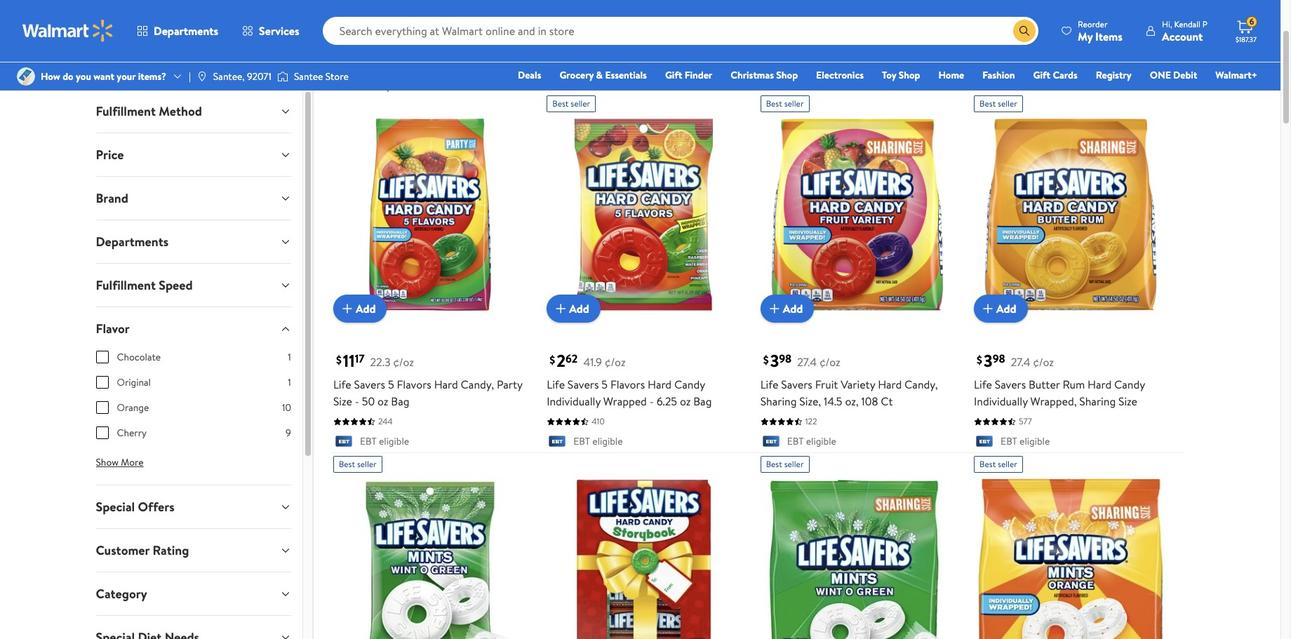 Task type: locate. For each thing, give the bounding box(es) containing it.
0 horizontal spatial -
[[355, 394, 359, 410]]

savers inside $ 3 98 27.4 ¢/oz life savers fruit variety hard candy, sharing size, 14.5 oz, 108 ct
[[782, 377, 813, 393]]

customer rating
[[96, 542, 189, 560]]

1 eligible from the left
[[379, 435, 409, 449]]

0 horizontal spatial sharing
[[761, 394, 797, 410]]

0 horizontal spatial individually
[[547, 394, 601, 410]]

ebt image
[[333, 436, 354, 450], [761, 436, 782, 450], [975, 436, 996, 450]]

life
[[333, 377, 352, 393], [547, 377, 565, 393], [761, 377, 779, 393], [975, 377, 993, 393]]

2 add to cart image from the left
[[553, 301, 570, 318]]

 image
[[196, 71, 208, 82]]

1 - from the left
[[355, 394, 359, 410]]

22.3
[[370, 355, 391, 370]]

1 horizontal spatial oz
[[680, 394, 691, 410]]

$ for $ 3 98 27.4 ¢/oz life savers butter rum hard candy individually wrapped, sharing size
[[977, 352, 983, 368]]

1 add from the left
[[356, 301, 376, 317]]

2 sharing from the left
[[1080, 394, 1116, 410]]

oz for 11
[[378, 394, 389, 410]]

¢/oz inside $ 11 17 22.3 ¢/oz life savers 5 flavors hard candy, party size - 50 oz bag
[[393, 355, 414, 370]]

walmart+
[[1216, 68, 1258, 82]]

add to cart image for $ 11 17 22.3 ¢/oz life savers 5 flavors hard candy, party size - 50 oz bag
[[339, 301, 356, 318]]

ebt eligible for $ 3 98 27.4 ¢/oz life savers butter rum hard candy individually wrapped, sharing size
[[1001, 435, 1051, 449]]

1 1 from the top
[[288, 350, 291, 364]]

$ inside $ 11 17 22.3 ¢/oz life savers 5 flavors hard candy, party size - 50 oz bag
[[336, 352, 342, 368]]

wrapped
[[604, 394, 647, 410]]

3 life from the left
[[761, 377, 779, 393]]

ebt image for $ 3 98 27.4 ¢/oz life savers fruit variety hard candy, sharing size, 14.5 oz, 108 ct
[[761, 436, 782, 450]]

1 hard from the left
[[434, 377, 458, 393]]

1 horizontal spatial price
[[331, 77, 356, 93]]

original
[[117, 376, 151, 390]]

1 3 from the left
[[771, 349, 780, 373]]

candy, for 3
[[905, 377, 938, 393]]

¢/oz for $ 2 62 41.9 ¢/oz life savers 5 flavors hard candy individually wrapped - 6.25 oz bag
[[605, 355, 626, 370]]

3 eligible from the left
[[807, 435, 837, 449]]

flavor tab
[[85, 308, 303, 350]]

0 horizontal spatial price
[[96, 146, 124, 164]]

add button for $ 3 98 27.4 ¢/oz life savers butter rum hard candy individually wrapped, sharing size
[[975, 295, 1028, 323]]

life left butter in the right bottom of the page
[[975, 377, 993, 393]]

2 add from the left
[[570, 301, 590, 317]]

1 horizontal spatial gift
[[1034, 68, 1051, 82]]

27.4 up fruit
[[798, 355, 817, 370]]

oz right 50
[[378, 394, 389, 410]]

1 bag from the left
[[391, 394, 410, 410]]

1 horizontal spatial shop
[[899, 68, 921, 82]]

- left 6.25
[[650, 394, 654, 410]]

2 candy, from the left
[[905, 377, 938, 393]]

customer rating tab
[[85, 529, 303, 572]]

2 flavors from the left
[[611, 377, 645, 393]]

fulfillment speed
[[96, 277, 193, 294]]

2 individually from the left
[[975, 394, 1028, 410]]

life left fruit
[[761, 377, 779, 393]]

4 eligible from the left
[[1020, 435, 1051, 449]]

3 ebt image from the left
[[975, 436, 996, 450]]

27.4 up butter in the right bottom of the page
[[1011, 355, 1031, 370]]

santee,
[[213, 69, 245, 84]]

0 horizontal spatial ebt image
[[333, 436, 354, 450]]

1 vertical spatial fulfillment
[[96, 277, 156, 294]]

6 $187.37
[[1236, 16, 1257, 44]]

fulfillment
[[96, 103, 156, 120], [96, 277, 156, 294]]

1 98 from the left
[[780, 352, 792, 367]]

shop right christmas
[[777, 68, 798, 82]]

1 vertical spatial 1
[[288, 376, 291, 390]]

1 life from the left
[[333, 377, 352, 393]]

1 horizontal spatial candy,
[[905, 377, 938, 393]]

grocery
[[560, 68, 594, 82]]

one debit
[[1151, 68, 1198, 82]]

ebt
[[360, 435, 377, 449], [574, 435, 590, 449], [788, 435, 804, 449], [1001, 435, 1018, 449]]

1 add to cart image from the left
[[339, 301, 356, 318]]

life savers 5 flavors christmas hard candy storybook gift box - 6.84 oz image
[[547, 479, 741, 640]]

 image for how do you want your items?
[[17, 67, 35, 86]]

¢/oz right the 41.9 in the bottom of the page
[[605, 355, 626, 370]]

2 savers from the left
[[568, 377, 599, 393]]

eligible for $ 2 62 41.9 ¢/oz life savers 5 flavors hard candy individually wrapped - 6.25 oz bag
[[593, 435, 623, 449]]

1 horizontal spatial candy
[[675, 377, 705, 393]]

0 horizontal spatial gift
[[666, 68, 683, 82]]

gift for gift cards
[[1034, 68, 1051, 82]]

eligible down 410
[[593, 435, 623, 449]]

hard inside $ 3 98 27.4 ¢/oz life savers fruit variety hard candy, sharing size, 14.5 oz, 108 ct
[[878, 377, 902, 393]]

3 add to cart image from the left
[[766, 301, 783, 318]]

0 vertical spatial 1
[[288, 350, 291, 364]]

bag right 6.25
[[694, 394, 712, 410]]

9
[[286, 426, 291, 440]]

4 $ from the left
[[977, 352, 983, 368]]

flavor
[[96, 320, 130, 338]]

1 fulfillment from the top
[[96, 103, 156, 120]]

ebt for $ 3 98 27.4 ¢/oz life savers butter rum hard candy individually wrapped, sharing size
[[1001, 435, 1018, 449]]

3 inside $ 3 98 27.4 ¢/oz life savers fruit variety hard candy, sharing size, 14.5 oz, 108 ct
[[771, 349, 780, 373]]

¢/oz inside $ 2 62 41.9 ¢/oz life savers 5 flavors hard candy individually wrapped - 6.25 oz bag
[[605, 355, 626, 370]]

2 98 from the left
[[993, 352, 1006, 367]]

gift left the finder
[[666, 68, 683, 82]]

98 inside $ 3 98 27.4 ¢/oz life savers fruit variety hard candy, sharing size, 14.5 oz, 108 ct
[[780, 352, 792, 367]]

1 flavors from the left
[[397, 377, 432, 393]]

life inside $ 11 17 22.3 ¢/oz life savers 5 flavors hard candy, party size - 50 oz bag
[[333, 377, 352, 393]]

speed
[[159, 277, 193, 294]]

ebt eligible down 410
[[574, 435, 623, 449]]

toy shop
[[883, 68, 921, 82]]

price tab
[[85, 133, 303, 176]]

2 horizontal spatial ebt image
[[975, 436, 996, 450]]

bag
[[391, 394, 410, 410], [694, 394, 712, 410]]

3 savers from the left
[[782, 377, 813, 393]]

category button
[[85, 573, 303, 616]]

4 life from the left
[[975, 377, 993, 393]]

2 27.4 from the left
[[1011, 355, 1031, 370]]

my
[[1078, 28, 1093, 44]]

|
[[189, 69, 191, 84]]

0 horizontal spatial shop
[[777, 68, 798, 82]]

category tab
[[85, 573, 303, 616]]

individually up 410
[[547, 394, 601, 410]]

sharing inside $ 3 98 27.4 ¢/oz life savers fruit variety hard candy, sharing size, 14.5 oz, 108 ct
[[761, 394, 797, 410]]

fulfillment speed tab
[[85, 264, 303, 307]]

life down 11 on the bottom
[[333, 377, 352, 393]]

1 horizontal spatial flavors
[[611, 377, 645, 393]]

0 horizontal spatial bag
[[391, 394, 410, 410]]

2 ebt from the left
[[574, 435, 590, 449]]

life for $ 2 62 41.9 ¢/oz life savers 5 flavors hard candy individually wrapped - 6.25 oz bag
[[547, 377, 565, 393]]

None checkbox
[[96, 351, 108, 364]]

reorder
[[1078, 18, 1108, 30]]

2 life from the left
[[547, 377, 565, 393]]

savers for $ 2 62 41.9 ¢/oz life savers 5 flavors hard candy individually wrapped - 6.25 oz bag
[[568, 377, 599, 393]]

1 oz from the left
[[378, 394, 389, 410]]

price up brand
[[96, 146, 124, 164]]

eligible down the 122
[[807, 435, 837, 449]]

2 oz from the left
[[680, 394, 691, 410]]

2 ebt eligible from the left
[[574, 435, 623, 449]]

add to cart image for $ 3 98 27.4 ¢/oz life savers fruit variety hard candy, sharing size, 14.5 oz, 108 ct
[[766, 301, 783, 318]]

flavors inside $ 11 17 22.3 ¢/oz life savers 5 flavors hard candy, party size - 50 oz bag
[[397, 377, 432, 393]]

2 1 from the top
[[288, 376, 291, 390]]

- inside $ 11 17 22.3 ¢/oz life savers 5 flavors hard candy, party size - 50 oz bag
[[355, 394, 359, 410]]

method
[[159, 103, 202, 120]]

shop right the toy on the right top of the page
[[899, 68, 921, 82]]

1 horizontal spatial 3
[[984, 349, 993, 373]]

add for $ 2 62 41.9 ¢/oz life savers 5 flavors hard candy individually wrapped - 6.25 oz bag
[[570, 301, 590, 317]]

sharing
[[761, 394, 797, 410], [1080, 394, 1116, 410]]

2 add button from the left
[[547, 295, 601, 323]]

show
[[96, 456, 119, 470]]

add to cart image for $ 3 98 27.4 ¢/oz life savers butter rum hard candy individually wrapped, sharing size
[[980, 301, 997, 318]]

2 - from the left
[[650, 394, 654, 410]]

11
[[343, 349, 355, 373]]

0 horizontal spatial 27.4
[[798, 355, 817, 370]]

individually up 577
[[975, 394, 1028, 410]]

2 shop from the left
[[899, 68, 921, 82]]

2 eligible from the left
[[593, 435, 623, 449]]

savers up 50
[[354, 377, 386, 393]]

0 horizontal spatial  image
[[17, 67, 35, 86]]

brand button
[[85, 177, 303, 220]]

4 savers from the left
[[995, 377, 1027, 393]]

1 ¢/oz from the left
[[393, 355, 414, 370]]

ebt for $ 11 17 22.3 ¢/oz life savers 5 flavors hard candy, party size - 50 oz bag
[[360, 435, 377, 449]]

sharing down "rum" at the bottom of page
[[1080, 394, 1116, 410]]

0 horizontal spatial flavors
[[397, 377, 432, 393]]

fulfillment up flavor
[[96, 277, 156, 294]]

1 5 from the left
[[388, 377, 394, 393]]

shop
[[777, 68, 798, 82], [899, 68, 921, 82]]

ebt image for $ 11 17 22.3 ¢/oz life savers 5 flavors hard candy, party size - 50 oz bag
[[333, 436, 354, 450]]

your
[[117, 69, 136, 84]]

bag inside $ 2 62 41.9 ¢/oz life savers 5 flavors hard candy individually wrapped - 6.25 oz bag
[[694, 394, 712, 410]]

1 add button from the left
[[333, 295, 387, 323]]

add button
[[333, 295, 387, 323], [547, 295, 601, 323], [761, 295, 815, 323], [975, 295, 1028, 323]]

3 inside $ 3 98 27.4 ¢/oz life savers butter rum hard candy individually wrapped, sharing size
[[984, 349, 993, 373]]

3 ebt eligible from the left
[[788, 435, 837, 449]]

5
[[388, 377, 394, 393], [602, 377, 608, 393]]

0 vertical spatial price
[[331, 77, 356, 93]]

1 horizontal spatial 5
[[602, 377, 608, 393]]

savers up size,
[[782, 377, 813, 393]]

0 horizontal spatial 98
[[780, 352, 792, 367]]

oz inside $ 2 62 41.9 ¢/oz life savers 5 flavors hard candy individually wrapped - 6.25 oz bag
[[680, 394, 691, 410]]

0 horizontal spatial 3
[[771, 349, 780, 373]]

1 horizontal spatial -
[[650, 394, 654, 410]]

2 ¢/oz from the left
[[605, 355, 626, 370]]

1 horizontal spatial individually
[[975, 394, 1028, 410]]

1 horizontal spatial sharing
[[1080, 394, 1116, 410]]

services button
[[230, 14, 311, 48]]

1 size from the left
[[333, 394, 352, 410]]

1 candy, from the left
[[461, 377, 494, 393]]

0 horizontal spatial 5
[[388, 377, 394, 393]]

price left when
[[331, 77, 356, 93]]

92071
[[247, 69, 272, 84]]

account
[[1163, 28, 1204, 44]]

5 inside $ 2 62 41.9 ¢/oz life savers 5 flavors hard candy individually wrapped - 6.25 oz bag
[[602, 377, 608, 393]]

hard inside $ 2 62 41.9 ¢/oz life savers 5 flavors hard candy individually wrapped - 6.25 oz bag
[[648, 377, 672, 393]]

add button for $ 2 62 41.9 ¢/oz life savers 5 flavors hard candy individually wrapped - 6.25 oz bag
[[547, 295, 601, 323]]

98 inside $ 3 98 27.4 ¢/oz life savers butter rum hard candy individually wrapped, sharing size
[[993, 352, 1006, 367]]

ebt eligible down the 122
[[788, 435, 837, 449]]

life inside $ 3 98 27.4 ¢/oz life savers fruit variety hard candy, sharing size, 14.5 oz, 108 ct
[[761, 377, 779, 393]]

3 ¢/oz from the left
[[820, 355, 841, 370]]

ebt eligible down 244
[[360, 435, 409, 449]]

party
[[497, 377, 523, 393]]

add
[[356, 301, 376, 317], [570, 301, 590, 317], [783, 301, 803, 317], [997, 301, 1017, 317]]

debit
[[1174, 68, 1198, 82]]

122
[[806, 416, 818, 428]]

0 horizontal spatial candy,
[[461, 377, 494, 393]]

departments button up fulfillment speed tab
[[85, 220, 303, 263]]

ct
[[881, 394, 893, 410]]

fulfillment method button
[[85, 90, 303, 133]]

3 add button from the left
[[761, 295, 815, 323]]

1 horizontal spatial ebt image
[[761, 436, 782, 450]]

savers down the 41.9 in the bottom of the page
[[568, 377, 599, 393]]

¢/oz right 22.3
[[393, 355, 414, 370]]

savers inside $ 3 98 27.4 ¢/oz life savers butter rum hard candy individually wrapped, sharing size
[[995, 377, 1027, 393]]

5 for 11
[[388, 377, 394, 393]]

¢/oz inside $ 3 98 27.4 ¢/oz life savers fruit variety hard candy, sharing size, 14.5 oz, 108 ct
[[820, 355, 841, 370]]

$ inside $ 3 98 27.4 ¢/oz life savers butter rum hard candy individually wrapped, sharing size
[[977, 352, 983, 368]]

add for $ 3 98 27.4 ¢/oz life savers butter rum hard candy individually wrapped, sharing size
[[997, 301, 1017, 317]]

¢/oz up butter in the right bottom of the page
[[1034, 355, 1055, 370]]

candy up 6.25
[[675, 377, 705, 393]]

candy right "rum" at the bottom of page
[[1115, 377, 1146, 393]]

1 ebt eligible from the left
[[360, 435, 409, 449]]

flavors inside $ 2 62 41.9 ¢/oz life savers 5 flavors hard candy individually wrapped - 6.25 oz bag
[[611, 377, 645, 393]]

$ inside $ 3 98 27.4 ¢/oz life savers fruit variety hard candy, sharing size, 14.5 oz, 108 ct
[[764, 352, 769, 368]]

$ 11 17 22.3 ¢/oz life savers 5 flavors hard candy, party size - 50 oz bag
[[333, 349, 523, 410]]

2 bag from the left
[[694, 394, 712, 410]]

1 horizontal spatial bag
[[694, 394, 712, 410]]

flavors
[[397, 377, 432, 393], [611, 377, 645, 393]]

candy inside $ 3 98 27.4 ¢/oz life savers butter rum hard candy individually wrapped, sharing size
[[1115, 377, 1146, 393]]

special offers tab
[[85, 486, 303, 529]]

 image right 92071
[[277, 70, 289, 84]]

1 savers from the left
[[354, 377, 386, 393]]

4 ebt eligible from the left
[[1001, 435, 1051, 449]]

- for 2
[[650, 394, 654, 410]]

1 shop from the left
[[777, 68, 798, 82]]

gift left cards
[[1034, 68, 1051, 82]]

1 horizontal spatial size
[[1119, 394, 1138, 410]]

hi, kendall p account
[[1163, 18, 1208, 44]]

life savers orange breath mint hard candy, sharing size - 13 oz bag image
[[975, 479, 1169, 640]]

2 5 from the left
[[602, 377, 608, 393]]

1 ebt image from the left
[[333, 436, 354, 450]]

hard for $ 3 98 27.4 ¢/oz life savers butter rum hard candy individually wrapped, sharing size
[[1088, 377, 1112, 393]]

None checkbox
[[96, 376, 108, 389], [96, 402, 108, 414], [96, 427, 108, 440], [96, 376, 108, 389], [96, 402, 108, 414], [96, 427, 108, 440]]

0 horizontal spatial size
[[333, 394, 352, 410]]

candy, right variety
[[905, 377, 938, 393]]

departments up the fulfillment speed on the left top
[[96, 233, 169, 251]]

add to cart image
[[339, 301, 356, 318], [553, 301, 570, 318], [766, 301, 783, 318], [980, 301, 997, 318]]

1 vertical spatial price
[[96, 146, 124, 164]]

life inside $ 2 62 41.9 ¢/oz life savers 5 flavors hard candy individually wrapped - 6.25 oz bag
[[547, 377, 565, 393]]

hard up ct
[[878, 377, 902, 393]]

2 3 from the left
[[984, 349, 993, 373]]

0 horizontal spatial oz
[[378, 394, 389, 410]]

life inside $ 3 98 27.4 ¢/oz life savers butter rum hard candy individually wrapped, sharing size
[[975, 377, 993, 393]]

savers for $ 3 98 27.4 ¢/oz life savers fruit variety hard candy, sharing size, 14.5 oz, 108 ct
[[782, 377, 813, 393]]

hard right "rum" at the bottom of page
[[1088, 377, 1112, 393]]

candy, for 11
[[461, 377, 494, 393]]

2 $ from the left
[[550, 352, 556, 368]]

individually inside $ 2 62 41.9 ¢/oz life savers 5 flavors hard candy individually wrapped - 6.25 oz bag
[[547, 394, 601, 410]]

flavors for 2
[[611, 377, 645, 393]]

oz right 6.25
[[680, 394, 691, 410]]

27.4
[[798, 355, 817, 370], [1011, 355, 1031, 370]]

ebt eligible down 577
[[1001, 435, 1051, 449]]

sharing left size,
[[761, 394, 797, 410]]

2 fulfillment from the top
[[96, 277, 156, 294]]

1 gift from the left
[[666, 68, 683, 82]]

4 ¢/oz from the left
[[1034, 355, 1055, 370]]

¢/oz for $ 3 98 27.4 ¢/oz life savers fruit variety hard candy, sharing size, 14.5 oz, 108 ct
[[820, 355, 841, 370]]

2 size from the left
[[1119, 394, 1138, 410]]

candy, inside $ 11 17 22.3 ¢/oz life savers 5 flavors hard candy, party size - 50 oz bag
[[461, 377, 494, 393]]

1 sharing from the left
[[761, 394, 797, 410]]

departments up |
[[154, 23, 218, 39]]

individually inside $ 3 98 27.4 ¢/oz life savers butter rum hard candy individually wrapped, sharing size
[[975, 394, 1028, 410]]

(548)
[[431, 51, 457, 66]]

eligible down 244
[[379, 435, 409, 449]]

hard inside $ 3 98 27.4 ¢/oz life savers butter rum hard candy individually wrapped, sharing size
[[1088, 377, 1112, 393]]

cherry
[[117, 426, 147, 440]]

hard for $ 2 62 41.9 ¢/oz life savers 5 flavors hard candy individually wrapped - 6.25 oz bag
[[648, 377, 672, 393]]

4 hard from the left
[[1088, 377, 1112, 393]]

 image left how
[[17, 67, 35, 86]]

bag up 244
[[391, 394, 410, 410]]

2 hard from the left
[[648, 377, 672, 393]]

1 horizontal spatial  image
[[277, 70, 289, 84]]

ebt for $ 2 62 41.9 ¢/oz life savers 5 flavors hard candy individually wrapped - 6.25 oz bag
[[574, 435, 590, 449]]

4 add from the left
[[997, 301, 1017, 317]]

3 add from the left
[[783, 301, 803, 317]]

41.9
[[584, 355, 602, 370]]

life savers 5 flavors hard candy, party size - 50 oz bag image
[[333, 118, 527, 312]]

gift for gift finder
[[666, 68, 683, 82]]

0 vertical spatial departments
[[154, 23, 218, 39]]

departments button up |
[[125, 14, 230, 48]]

online
[[439, 77, 469, 93]]

price button
[[85, 133, 303, 176]]

- inside $ 2 62 41.9 ¢/oz life savers 5 flavors hard candy individually wrapped - 6.25 oz bag
[[650, 394, 654, 410]]

98 for $ 3 98 27.4 ¢/oz life savers fruit variety hard candy, sharing size, 14.5 oz, 108 ct
[[780, 352, 792, 367]]

individually for 3
[[975, 394, 1028, 410]]

3 $ from the left
[[764, 352, 769, 368]]

finder
[[685, 68, 713, 82]]

savers inside $ 2 62 41.9 ¢/oz life savers 5 flavors hard candy individually wrapped - 6.25 oz bag
[[568, 377, 599, 393]]

special offers button
[[85, 486, 303, 529]]

price
[[331, 77, 356, 93], [96, 146, 124, 164]]

$ inside $ 2 62 41.9 ¢/oz life savers 5 flavors hard candy individually wrapped - 6.25 oz bag
[[550, 352, 556, 368]]

orange
[[117, 401, 149, 415]]

add button for $ 3 98 27.4 ¢/oz life savers fruit variety hard candy, sharing size, 14.5 oz, 108 ct
[[761, 295, 815, 323]]

how do you want your items?
[[41, 69, 166, 84]]

- for 11
[[355, 394, 359, 410]]

search icon image
[[1019, 25, 1031, 37]]

5 down the 41.9 in the bottom of the page
[[602, 377, 608, 393]]

life savers butter rum hard candy individually wrapped, sharing size image
[[975, 118, 1169, 312]]

2 ebt image from the left
[[761, 436, 782, 450]]

oz inside $ 11 17 22.3 ¢/oz life savers 5 flavors hard candy, party size - 50 oz bag
[[378, 394, 389, 410]]

1 individually from the left
[[547, 394, 601, 410]]

savers left butter in the right bottom of the page
[[995, 377, 1027, 393]]

3 hard from the left
[[878, 377, 902, 393]]

home
[[939, 68, 965, 82]]

0 vertical spatial fulfillment
[[96, 103, 156, 120]]

tab
[[85, 616, 303, 640]]

¢/oz for $ 3 98 27.4 ¢/oz life savers butter rum hard candy individually wrapped, sharing size
[[1034, 355, 1055, 370]]

4 add to cart image from the left
[[980, 301, 997, 318]]

fulfillment for fulfillment speed
[[96, 277, 156, 294]]

christmas
[[731, 68, 774, 82]]

hard left party at bottom
[[434, 377, 458, 393]]

candy inside $ 2 62 41.9 ¢/oz life savers 5 flavors hard candy individually wrapped - 6.25 oz bag
[[675, 377, 705, 393]]

1 ebt from the left
[[360, 435, 377, 449]]

price inside dropdown button
[[96, 146, 124, 164]]

candy, left party at bottom
[[461, 377, 494, 393]]

1 $ from the left
[[336, 352, 342, 368]]

¢/oz up fruit
[[820, 355, 841, 370]]

 image
[[17, 67, 35, 86], [277, 70, 289, 84]]

savers for $ 3 98 27.4 ¢/oz life savers butter rum hard candy individually wrapped, sharing size
[[995, 377, 1027, 393]]

27.4 inside $ 3 98 27.4 ¢/oz life savers butter rum hard candy individually wrapped, sharing size
[[1011, 355, 1031, 370]]

oz
[[378, 394, 389, 410], [680, 394, 691, 410]]

gift finder link
[[659, 67, 719, 83]]

1 27.4 from the left
[[798, 355, 817, 370]]

hard up 6.25
[[648, 377, 672, 393]]

electronics
[[817, 68, 864, 82]]

0 vertical spatial departments button
[[125, 14, 230, 48]]

grocery & essentials link
[[554, 67, 654, 83]]

gift cards link
[[1028, 67, 1085, 83]]

size inside $ 3 98 27.4 ¢/oz life savers butter rum hard candy individually wrapped, sharing size
[[1119, 394, 1138, 410]]

1 horizontal spatial 98
[[993, 352, 1006, 367]]

3 ebt from the left
[[788, 435, 804, 449]]

savers inside $ 11 17 22.3 ¢/oz life savers 5 flavors hard candy, party size - 50 oz bag
[[354, 377, 386, 393]]

2 horizontal spatial candy
[[1115, 377, 1146, 393]]

sharing inside $ 3 98 27.4 ¢/oz life savers butter rum hard candy individually wrapped, sharing size
[[1080, 394, 1116, 410]]

candy up purchased
[[389, 48, 428, 67]]

bag inside $ 11 17 22.3 ¢/oz life savers 5 flavors hard candy, party size - 50 oz bag
[[391, 394, 410, 410]]

- left 50
[[355, 394, 359, 410]]

life down 2
[[547, 377, 565, 393]]

life for $ 3 98 27.4 ¢/oz life savers fruit variety hard candy, sharing size, 14.5 oz, 108 ct
[[761, 377, 779, 393]]

brand tab
[[85, 177, 303, 220]]

candy, inside $ 3 98 27.4 ¢/oz life savers fruit variety hard candy, sharing size, 14.5 oz, 108 ct
[[905, 377, 938, 393]]

¢/oz inside $ 3 98 27.4 ¢/oz life savers butter rum hard candy individually wrapped, sharing size
[[1034, 355, 1055, 370]]

eligible down 577
[[1020, 435, 1051, 449]]

life savers 5 flavors hard candy individually wrapped - 6.25 oz bag image
[[547, 118, 741, 312]]

5 inside $ 11 17 22.3 ¢/oz life savers 5 flavors hard candy, party size - 50 oz bag
[[388, 377, 394, 393]]

candy,
[[461, 377, 494, 393], [905, 377, 938, 393]]

fulfillment down your
[[96, 103, 156, 120]]

deals link
[[512, 67, 548, 83]]

1 vertical spatial departments
[[96, 233, 169, 251]]

4 ebt from the left
[[1001, 435, 1018, 449]]

27.4 inside $ 3 98 27.4 ¢/oz life savers fruit variety hard candy, sharing size, 14.5 oz, 108 ct
[[798, 355, 817, 370]]

98
[[780, 352, 792, 367], [993, 352, 1006, 367]]

6.25
[[657, 394, 678, 410]]

4 add button from the left
[[975, 295, 1028, 323]]

$ for $ 3 98 27.4 ¢/oz life savers fruit variety hard candy, sharing size, 14.5 oz, 108 ct
[[764, 352, 769, 368]]

1 horizontal spatial 27.4
[[1011, 355, 1031, 370]]

oz for 2
[[680, 394, 691, 410]]

2 gift from the left
[[1034, 68, 1051, 82]]

5 down 22.3
[[388, 377, 394, 393]]

hard inside $ 11 17 22.3 ¢/oz life savers 5 flavors hard candy, party size - 50 oz bag
[[434, 377, 458, 393]]



Task type: describe. For each thing, give the bounding box(es) containing it.
toy
[[883, 68, 897, 82]]

0 horizontal spatial candy
[[389, 48, 428, 67]]

ebt eligible for $ 11 17 22.3 ¢/oz life savers 5 flavors hard candy, party size - 50 oz bag
[[360, 435, 409, 449]]

christmas shop
[[731, 68, 798, 82]]

bag for 11
[[391, 394, 410, 410]]

life savers wint-o-green breath mints hard candy - 6.25 oz bag image
[[333, 479, 527, 640]]

christmas shop link
[[725, 67, 805, 83]]

price for price when purchased online
[[331, 77, 356, 93]]

eligible for $ 3 98 27.4 ¢/oz life savers butter rum hard candy individually wrapped, sharing size
[[1020, 435, 1051, 449]]

customer rating button
[[85, 529, 303, 572]]

add for $ 3 98 27.4 ¢/oz life savers fruit variety hard candy, sharing size, 14.5 oz, 108 ct
[[783, 301, 803, 317]]

show more
[[96, 456, 144, 470]]

 image for santee store
[[277, 70, 289, 84]]

ebt for $ 3 98 27.4 ¢/oz life savers fruit variety hard candy, sharing size, 14.5 oz, 108 ct
[[788, 435, 804, 449]]

show more button
[[85, 451, 155, 474]]

you
[[76, 69, 91, 84]]

fulfillment for fulfillment method
[[96, 103, 156, 120]]

6
[[1250, 16, 1255, 28]]

electronics link
[[810, 67, 871, 83]]

wrapped,
[[1031, 394, 1077, 410]]

life for $ 11 17 22.3 ¢/oz life savers 5 flavors hard candy, party size - 50 oz bag
[[333, 377, 352, 393]]

legal information image
[[475, 79, 486, 91]]

$ 2 62 41.9 ¢/oz life savers 5 flavors hard candy individually wrapped - 6.25 oz bag
[[547, 349, 712, 410]]

toy shop link
[[876, 67, 927, 83]]

fashion link
[[977, 67, 1022, 83]]

$187.37
[[1236, 34, 1257, 44]]

oz,
[[846, 394, 859, 410]]

$ for $ 11 17 22.3 ¢/oz life savers 5 flavors hard candy, party size - 50 oz bag
[[336, 352, 342, 368]]

eligible for $ 3 98 27.4 ¢/oz life savers fruit variety hard candy, sharing size, 14.5 oz, 108 ct
[[807, 435, 837, 449]]

eligible for $ 11 17 22.3 ¢/oz life savers 5 flavors hard candy, party size - 50 oz bag
[[379, 435, 409, 449]]

fulfillment method
[[96, 103, 202, 120]]

$ for $ 2 62 41.9 ¢/oz life savers 5 flavors hard candy individually wrapped - 6.25 oz bag
[[550, 352, 556, 368]]

departments tab
[[85, 220, 303, 263]]

size,
[[800, 394, 822, 410]]

essentials
[[606, 68, 647, 82]]

walmart image
[[22, 20, 114, 42]]

14.5
[[824, 394, 843, 410]]

rum
[[1063, 377, 1086, 393]]

hard for $ 3 98 27.4 ¢/oz life savers fruit variety hard candy, sharing size, 14.5 oz, 108 ct
[[878, 377, 902, 393]]

Search search field
[[323, 17, 1039, 45]]

santee, 92071
[[213, 69, 272, 84]]

244
[[378, 416, 393, 428]]

registry
[[1096, 68, 1132, 82]]

50
[[362, 394, 375, 410]]

fashion
[[983, 68, 1016, 82]]

kendall
[[1175, 18, 1201, 30]]

add button for $ 11 17 22.3 ¢/oz life savers 5 flavors hard candy, party size - 50 oz bag
[[333, 295, 387, 323]]

reorder my items
[[1078, 18, 1123, 44]]

more
[[121, 456, 144, 470]]

one debit link
[[1144, 67, 1204, 83]]

fulfillment speed button
[[85, 264, 303, 307]]

1 for chocolate
[[288, 350, 291, 364]]

offers
[[138, 498, 175, 516]]

shop for toy shop
[[899, 68, 921, 82]]

62
[[566, 352, 578, 367]]

5 for 2
[[602, 377, 608, 393]]

ebt eligible for $ 2 62 41.9 ¢/oz life savers 5 flavors hard candy individually wrapped - 6.25 oz bag
[[574, 435, 623, 449]]

savers for $ 11 17 22.3 ¢/oz life savers 5 flavors hard candy, party size - 50 oz bag
[[354, 377, 386, 393]]

hard for $ 11 17 22.3 ¢/oz life savers 5 flavors hard candy, party size - 50 oz bag
[[434, 377, 458, 393]]

&
[[596, 68, 603, 82]]

size inside $ 11 17 22.3 ¢/oz life savers 5 flavors hard candy, party size - 50 oz bag
[[333, 394, 352, 410]]

shop for christmas shop
[[777, 68, 798, 82]]

life savers fruit variety hard candy, sharing size, 14.5 oz, 108 ct image
[[761, 118, 955, 312]]

departments inside "tab"
[[96, 233, 169, 251]]

candy for 3
[[1115, 377, 1146, 393]]

items
[[1096, 28, 1123, 44]]

santee
[[294, 69, 323, 84]]

fruit
[[816, 377, 839, 393]]

p
[[1203, 18, 1208, 30]]

108
[[862, 394, 879, 410]]

chocolate
[[117, 350, 161, 364]]

none checkbox inside the flavor group
[[96, 351, 108, 364]]

one
[[1151, 68, 1172, 82]]

flavor group
[[96, 350, 291, 451]]

category
[[96, 586, 147, 603]]

walmart+ link
[[1210, 67, 1264, 83]]

candy for 2
[[675, 377, 705, 393]]

2
[[557, 349, 566, 373]]

ebt image for $ 3 98 27.4 ¢/oz life savers butter rum hard candy individually wrapped, sharing size
[[975, 436, 996, 450]]

price for price
[[96, 146, 124, 164]]

special offers
[[96, 498, 175, 516]]

rating
[[153, 542, 189, 560]]

lifesaver candy (548)
[[331, 48, 457, 67]]

variety
[[841, 377, 876, 393]]

ebt eligible for $ 3 98 27.4 ¢/oz life savers fruit variety hard candy, sharing size, 14.5 oz, 108 ct
[[788, 435, 837, 449]]

1 for original
[[288, 376, 291, 390]]

fulfillment method tab
[[85, 90, 303, 133]]

lifesaver
[[331, 48, 385, 67]]

cards
[[1053, 68, 1078, 82]]

how
[[41, 69, 60, 84]]

¢/oz for $ 11 17 22.3 ¢/oz life savers 5 flavors hard candy, party size - 50 oz bag
[[393, 355, 414, 370]]

98 for $ 3 98 27.4 ¢/oz life savers butter rum hard candy individually wrapped, sharing size
[[993, 352, 1006, 367]]

do
[[63, 69, 74, 84]]

registry link
[[1090, 67, 1139, 83]]

gift cards
[[1034, 68, 1078, 82]]

10
[[282, 401, 291, 415]]

individually for 2
[[547, 394, 601, 410]]

3 for $ 3 98 27.4 ¢/oz life savers butter rum hard candy individually wrapped, sharing size
[[984, 349, 993, 373]]

santee store
[[294, 69, 349, 84]]

gift finder
[[666, 68, 713, 82]]

$ 3 98 27.4 ¢/oz life savers butter rum hard candy individually wrapped, sharing size
[[975, 349, 1146, 410]]

butter
[[1029, 377, 1061, 393]]

grocery & essentials
[[560, 68, 647, 82]]

store
[[326, 69, 349, 84]]

services
[[259, 23, 300, 39]]

ebt image
[[547, 436, 568, 450]]

bag for 2
[[694, 394, 712, 410]]

1 vertical spatial departments button
[[85, 220, 303, 263]]

add to cart image for $ 2 62 41.9 ¢/oz life savers 5 flavors hard candy individually wrapped - 6.25 oz bag
[[553, 301, 570, 318]]

flavors for 11
[[397, 377, 432, 393]]

$ 3 98 27.4 ¢/oz life savers fruit variety hard candy, sharing size, 14.5 oz, 108 ct
[[761, 349, 938, 410]]

hi,
[[1163, 18, 1173, 30]]

3 for $ 3 98 27.4 ¢/oz life savers fruit variety hard candy, sharing size, 14.5 oz, 108 ct
[[771, 349, 780, 373]]

items?
[[138, 69, 166, 84]]

Walmart Site-Wide search field
[[323, 17, 1039, 45]]

deals
[[518, 68, 542, 82]]

577
[[1020, 416, 1033, 428]]

add for $ 11 17 22.3 ¢/oz life savers 5 flavors hard candy, party size - 50 oz bag
[[356, 301, 376, 317]]

27.4 for $ 3 98 27.4 ¢/oz life savers butter rum hard candy individually wrapped, sharing size
[[1011, 355, 1031, 370]]

17
[[355, 352, 365, 367]]

home link
[[933, 67, 971, 83]]

27.4 for $ 3 98 27.4 ¢/oz life savers fruit variety hard candy, sharing size, 14.5 oz, 108 ct
[[798, 355, 817, 370]]

life savers wint-o-green breath mints hard candy, sharing size - 13 oz image
[[761, 479, 955, 640]]

life for $ 3 98 27.4 ¢/oz life savers butter rum hard candy individually wrapped, sharing size
[[975, 377, 993, 393]]



Task type: vqa. For each thing, say whether or not it's contained in the screenshot.
Life within the $ 3 98 27.4 ¢/oz Life Savers Fruit Variety Hard Candy, Sharing Size, 14.5 oz, 108 Ct
yes



